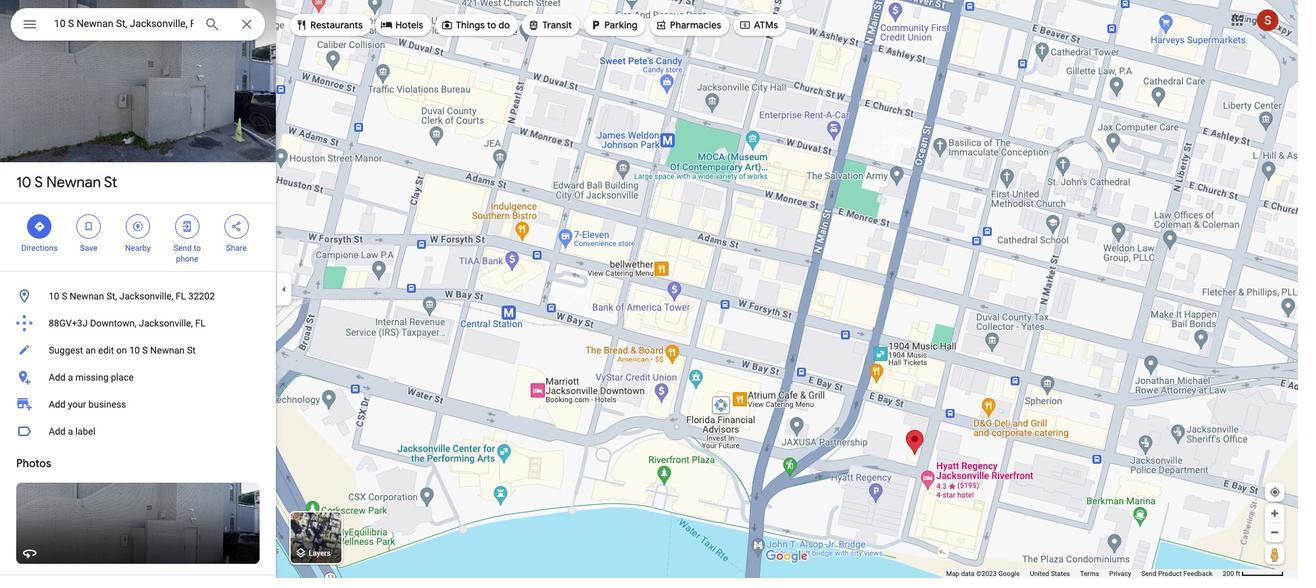 Task type: vqa. For each thing, say whether or not it's contained in the screenshot.
The Product
yes



Task type: locate. For each thing, give the bounding box(es) containing it.
map data ©2023 google
[[946, 570, 1020, 577]]

1 vertical spatial fl
[[195, 318, 206, 329]]


[[33, 219, 46, 234]]

send inside button
[[1141, 570, 1157, 577]]

add for add a missing place
[[49, 372, 66, 383]]

none field inside the 10 s newnan st, jacksonville, fl 32202 field
[[54, 16, 193, 32]]

layers
[[309, 549, 331, 558]]

to up the phone
[[194, 243, 201, 253]]

jacksonville, up 88gv+3j downtown, jacksonville, fl button
[[119, 291, 173, 302]]

footer containing map data ©2023 google
[[946, 569, 1223, 578]]

google account: sheryl atherton  
(sheryl.atherton@adept.ai) image
[[1257, 9, 1279, 31]]

a for missing
[[68, 372, 73, 383]]

s for 10 s newnan st, jacksonville, fl 32202
[[62, 291, 67, 302]]

0 vertical spatial add
[[49, 372, 66, 383]]

jacksonville,
[[119, 291, 173, 302], [139, 318, 193, 329]]

2 vertical spatial 10
[[129, 345, 140, 356]]

add inside button
[[49, 426, 66, 437]]

2 vertical spatial add
[[49, 426, 66, 437]]

zoom out image
[[1270, 527, 1280, 538]]

send for send product feedback
[[1141, 570, 1157, 577]]

10 S Newnan St, Jacksonville, FL 32202 field
[[11, 8, 265, 41]]

2 add from the top
[[49, 399, 66, 410]]

jacksonville, up 'suggest an edit on 10 s newnan st' button
[[139, 318, 193, 329]]

product
[[1158, 570, 1182, 577]]

1 vertical spatial st
[[187, 345, 196, 356]]

share
[[226, 243, 247, 253]]

0 horizontal spatial send
[[173, 243, 192, 253]]

200 ft
[[1223, 570, 1240, 577]]

suggest an edit on 10 s newnan st button
[[0, 337, 276, 364]]

states
[[1051, 570, 1070, 577]]

1 horizontal spatial send
[[1141, 570, 1157, 577]]

hotels
[[395, 19, 423, 31]]

s
[[34, 173, 43, 192], [62, 291, 67, 302], [142, 345, 148, 356]]

1 vertical spatial a
[[68, 426, 73, 437]]

add left your at the bottom
[[49, 399, 66, 410]]

1 horizontal spatial 10
[[49, 291, 59, 302]]

st,
[[106, 291, 117, 302]]

add down suggest
[[49, 372, 66, 383]]

fl down 32202
[[195, 318, 206, 329]]

downtown,
[[90, 318, 137, 329]]

things
[[456, 19, 485, 31]]


[[132, 219, 144, 234]]

newnan down 88gv+3j downtown, jacksonville, fl button
[[150, 345, 185, 356]]

3 add from the top
[[49, 426, 66, 437]]


[[181, 219, 193, 234]]

88gv+3j
[[49, 318, 88, 329]]


[[83, 219, 95, 234]]

st
[[104, 173, 117, 192], [187, 345, 196, 356]]

1 horizontal spatial fl
[[195, 318, 206, 329]]

0 vertical spatial 10
[[16, 173, 31, 192]]

©2023
[[976, 570, 997, 577]]

privacy button
[[1110, 569, 1131, 578]]

0 vertical spatial a
[[68, 372, 73, 383]]

0 horizontal spatial 10
[[16, 173, 31, 192]]

10 up '88gv+3j'
[[49, 291, 59, 302]]

2 horizontal spatial 10
[[129, 345, 140, 356]]

1 vertical spatial newnan
[[70, 291, 104, 302]]

send left 'product'
[[1141, 570, 1157, 577]]

0 vertical spatial to
[[487, 19, 496, 31]]

send up the phone
[[173, 243, 192, 253]]

a left 'label'
[[68, 426, 73, 437]]

add for add your business
[[49, 399, 66, 410]]

newnan inside '10 s newnan st, jacksonville, fl 32202' button
[[70, 291, 104, 302]]

to inside  things to do
[[487, 19, 496, 31]]

feedback
[[1184, 570, 1213, 577]]

business
[[88, 399, 126, 410]]

200 ft button
[[1223, 570, 1284, 577]]

a
[[68, 372, 73, 383], [68, 426, 73, 437]]

st up actions for 10 s newnan st region at left
[[104, 173, 117, 192]]

to left do
[[487, 19, 496, 31]]

actions for 10 s newnan st region
[[0, 204, 276, 271]]

10 s newnan st
[[16, 173, 117, 192]]

2 vertical spatial newnan
[[150, 345, 185, 356]]

newnan
[[46, 173, 101, 192], [70, 291, 104, 302], [150, 345, 185, 356]]

nearby
[[125, 243, 151, 253]]

0 horizontal spatial to
[[194, 243, 201, 253]]

collapse side panel image
[[277, 282, 291, 297]]

1 vertical spatial 10
[[49, 291, 59, 302]]

10 for 10 s newnan st
[[16, 173, 31, 192]]

footer
[[946, 569, 1223, 578]]

1 horizontal spatial to
[[487, 19, 496, 31]]

ft
[[1236, 570, 1240, 577]]

to
[[487, 19, 496, 31], [194, 243, 201, 253]]

add your business link
[[0, 391, 276, 418]]

newnan for st,
[[70, 291, 104, 302]]

1 vertical spatial to
[[194, 243, 201, 253]]

add inside add your business link
[[49, 399, 66, 410]]

s for 10 s newnan st
[[34, 173, 43, 192]]

fl left 32202
[[176, 291, 186, 302]]

1 vertical spatial s
[[62, 291, 67, 302]]

0 vertical spatial fl
[[176, 291, 186, 302]]

0 vertical spatial send
[[173, 243, 192, 253]]

2 horizontal spatial s
[[142, 345, 148, 356]]

add your business
[[49, 399, 126, 410]]

1 horizontal spatial st
[[187, 345, 196, 356]]

send
[[173, 243, 192, 253], [1141, 570, 1157, 577]]

2 a from the top
[[68, 426, 73, 437]]

88gv+3j downtown, jacksonville, fl button
[[0, 310, 276, 337]]

add a missing place button
[[0, 364, 276, 391]]

10
[[16, 173, 31, 192], [49, 291, 59, 302], [129, 345, 140, 356]]

1 vertical spatial add
[[49, 399, 66, 410]]

fl
[[176, 291, 186, 302], [195, 318, 206, 329]]

1 horizontal spatial s
[[62, 291, 67, 302]]

None field
[[54, 16, 193, 32]]

a left missing
[[68, 372, 73, 383]]

s up '88gv+3j'
[[62, 291, 67, 302]]

newnan up 
[[46, 173, 101, 192]]

s up 
[[34, 173, 43, 192]]

edit
[[98, 345, 114, 356]]

10 s newnan st, jacksonville, fl 32202
[[49, 291, 215, 302]]

phone
[[176, 254, 198, 264]]

1 add from the top
[[49, 372, 66, 383]]

st down 32202
[[187, 345, 196, 356]]

a for label
[[68, 426, 73, 437]]

 transit
[[528, 17, 572, 32]]

1 a from the top
[[68, 372, 73, 383]]

 search field
[[11, 8, 265, 43]]


[[230, 219, 242, 234]]

0 vertical spatial st
[[104, 173, 117, 192]]

10 right the on
[[129, 345, 140, 356]]

s right the on
[[142, 345, 148, 356]]

1 vertical spatial send
[[1141, 570, 1157, 577]]

add
[[49, 372, 66, 383], [49, 399, 66, 410], [49, 426, 66, 437]]

add inside 'add a missing place' button
[[49, 372, 66, 383]]

0 horizontal spatial fl
[[176, 291, 186, 302]]

show your location image
[[1269, 486, 1281, 498]]

10 for 10 s newnan st, jacksonville, fl 32202
[[49, 291, 59, 302]]

suggest an edit on 10 s newnan st
[[49, 345, 196, 356]]

show street view coverage image
[[1265, 544, 1285, 565]]

your
[[68, 399, 86, 410]]

2 vertical spatial s
[[142, 345, 148, 356]]

0 vertical spatial s
[[34, 173, 43, 192]]

label
[[75, 426, 95, 437]]

add a label
[[49, 426, 95, 437]]

0 vertical spatial newnan
[[46, 173, 101, 192]]

united states
[[1030, 570, 1070, 577]]

0 vertical spatial jacksonville,
[[119, 291, 173, 302]]

transit
[[542, 19, 572, 31]]

add left 'label'
[[49, 426, 66, 437]]

send inside the send to phone
[[173, 243, 192, 253]]

 parking
[[590, 17, 638, 32]]

10 up directions
[[16, 173, 31, 192]]

save
[[80, 243, 97, 253]]

0 horizontal spatial s
[[34, 173, 43, 192]]

newnan left st,
[[70, 291, 104, 302]]

 button
[[11, 8, 49, 43]]



Task type: describe. For each thing, give the bounding box(es) containing it.
add for add a label
[[49, 426, 66, 437]]

 atms
[[739, 17, 778, 32]]

privacy
[[1110, 570, 1131, 577]]

1 vertical spatial jacksonville,
[[139, 318, 193, 329]]

on
[[116, 345, 127, 356]]

10 s newnan st main content
[[0, 0, 276, 578]]

pharmacies
[[670, 19, 721, 31]]

0 horizontal spatial st
[[104, 173, 117, 192]]

footer inside google maps element
[[946, 569, 1223, 578]]

st inside 'suggest an edit on 10 s newnan st' button
[[187, 345, 196, 356]]

directions
[[21, 243, 58, 253]]

zoom in image
[[1270, 508, 1280, 519]]

 hotels
[[380, 17, 423, 32]]


[[739, 17, 751, 32]]

restaurants
[[310, 19, 363, 31]]

send for send to phone
[[173, 243, 192, 253]]

88gv+3j downtown, jacksonville, fl
[[49, 318, 206, 329]]

united
[[1030, 570, 1049, 577]]


[[528, 17, 540, 32]]

send to phone
[[173, 243, 201, 264]]

suggest
[[49, 345, 83, 356]]

place
[[111, 372, 134, 383]]

200
[[1223, 570, 1234, 577]]

10 s newnan st, jacksonville, fl 32202 button
[[0, 283, 276, 310]]

united states button
[[1030, 569, 1070, 578]]

send product feedback button
[[1141, 569, 1213, 578]]

do
[[499, 19, 510, 31]]

photos
[[16, 457, 51, 471]]

newnan inside 'suggest an edit on 10 s newnan st' button
[[150, 345, 185, 356]]

an
[[85, 345, 96, 356]]

 things to do
[[441, 17, 510, 32]]

add a missing place
[[49, 372, 134, 383]]

parking
[[605, 19, 638, 31]]


[[441, 17, 453, 32]]


[[22, 15, 38, 34]]


[[655, 17, 667, 32]]

send product feedback
[[1141, 570, 1213, 577]]

map
[[946, 570, 960, 577]]


[[590, 17, 602, 32]]


[[295, 17, 308, 32]]

to inside the send to phone
[[194, 243, 201, 253]]

google
[[999, 570, 1020, 577]]

terms button
[[1080, 569, 1099, 578]]

add a label button
[[0, 418, 276, 445]]


[[380, 17, 393, 32]]

atms
[[754, 19, 778, 31]]

 pharmacies
[[655, 17, 721, 32]]

data
[[961, 570, 975, 577]]

google maps element
[[0, 0, 1298, 578]]

terms
[[1080, 570, 1099, 577]]

missing
[[75, 372, 109, 383]]

 restaurants
[[295, 17, 363, 32]]

32202
[[188, 291, 215, 302]]

newnan for st
[[46, 173, 101, 192]]



